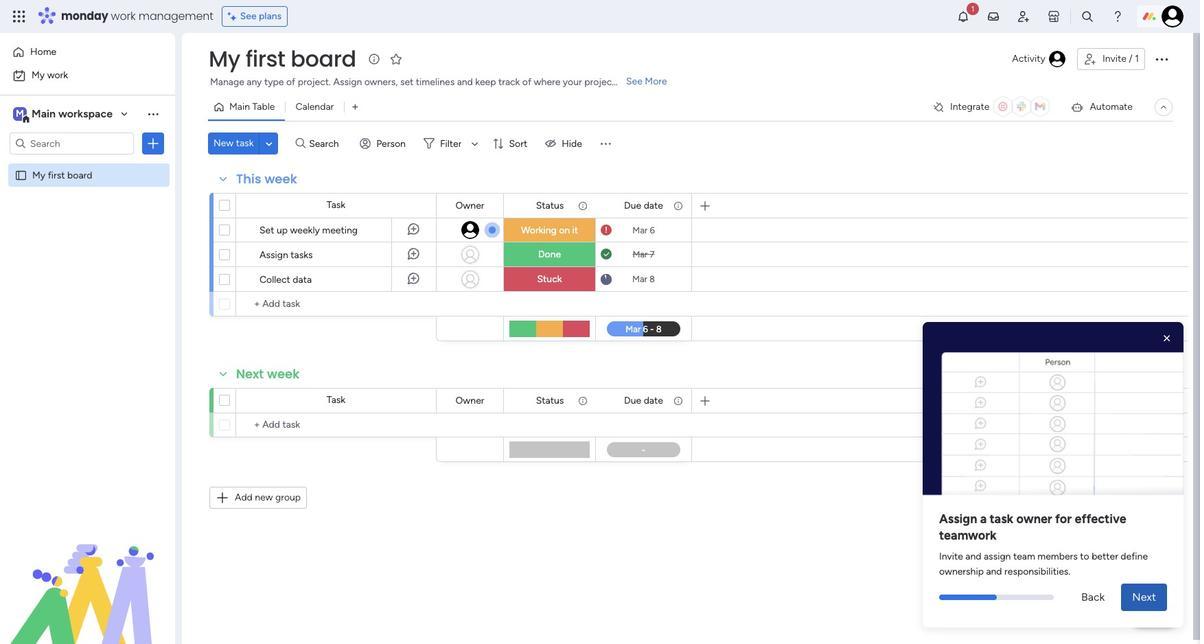 Task type: locate. For each thing, give the bounding box(es) containing it.
this
[[236, 170, 261, 187]]

0 vertical spatial work
[[111, 8, 136, 24]]

1 task from the top
[[327, 199, 346, 211]]

due date right column information image
[[624, 395, 663, 406]]

1 vertical spatial due date field
[[621, 393, 667, 408]]

2 due date from the top
[[624, 395, 663, 406]]

1 vertical spatial week
[[267, 365, 300, 383]]

This week field
[[233, 170, 301, 188]]

0 vertical spatial my first board
[[209, 43, 356, 74]]

1 vertical spatial task
[[327, 394, 346, 406]]

0 horizontal spatial see
[[240, 10, 257, 22]]

task right a
[[990, 512, 1014, 527]]

board up project.
[[291, 43, 356, 74]]

1 vertical spatial due
[[624, 395, 642, 406]]

0 vertical spatial status field
[[533, 198, 567, 213]]

main for main workspace
[[32, 107, 56, 120]]

help image
[[1111, 10, 1125, 23]]

1 vertical spatial + add task text field
[[243, 417, 430, 433]]

1
[[1135, 53, 1139, 65]]

due right column information image
[[624, 395, 642, 406]]

invite inside the invite and assign team members to better define ownership and responsibilities.
[[939, 551, 963, 563]]

assign a task owner for effective teamwork
[[939, 512, 1127, 543]]

of right track
[[523, 76, 532, 88]]

1 vertical spatial due date
[[624, 395, 663, 406]]

notifications image
[[957, 10, 970, 23]]

and left keep
[[457, 76, 473, 88]]

v2 search image
[[296, 136, 306, 151]]

public board image
[[14, 168, 27, 181]]

owner for next week
[[456, 395, 485, 406]]

my first board down search in workspace field
[[32, 169, 92, 181]]

2 horizontal spatial assign
[[939, 512, 978, 527]]

0 vertical spatial due date field
[[621, 198, 667, 213]]

1 due from the top
[[624, 199, 642, 211]]

status field for this week column information icon
[[533, 198, 567, 213]]

a
[[980, 512, 987, 527]]

status for column information image
[[536, 395, 564, 406]]

new
[[214, 137, 234, 149]]

assign tasks
[[260, 249, 313, 261]]

main table button
[[208, 96, 285, 118]]

done
[[538, 249, 561, 260]]

see for see plans
[[240, 10, 257, 22]]

assign up teamwork
[[939, 512, 978, 527]]

integrate
[[950, 101, 990, 113]]

6
[[650, 225, 655, 235]]

my inside list box
[[32, 169, 45, 181]]

mar left 6 at the top of the page
[[633, 225, 648, 235]]

0 vertical spatial options image
[[1154, 51, 1170, 67]]

manage any type of project. assign owners, set timelines and keep track of where your project stands.
[[210, 76, 649, 88]]

invite members image
[[1017, 10, 1031, 23]]

1 vertical spatial board
[[67, 169, 92, 181]]

tasks
[[291, 249, 313, 261]]

see inside button
[[240, 10, 257, 22]]

first down search in workspace field
[[48, 169, 65, 181]]

next inside field
[[236, 365, 264, 383]]

better
[[1092, 551, 1119, 563]]

1 horizontal spatial of
[[523, 76, 532, 88]]

1 vertical spatial first
[[48, 169, 65, 181]]

board down search in workspace field
[[67, 169, 92, 181]]

1 horizontal spatial invite
[[1103, 53, 1127, 65]]

Due date field
[[621, 198, 667, 213], [621, 393, 667, 408]]

add
[[235, 492, 253, 503]]

0 vertical spatial mar
[[633, 225, 648, 235]]

invite and assign team members to better define ownership and responsibilities.
[[939, 551, 1148, 578]]

next for next
[[1133, 591, 1156, 604]]

0 vertical spatial board
[[291, 43, 356, 74]]

assign
[[333, 76, 362, 88], [260, 249, 288, 261], [939, 512, 978, 527]]

invite inside button
[[1103, 53, 1127, 65]]

0 vertical spatial and
[[457, 76, 473, 88]]

1 horizontal spatial lottie animation image
[[923, 328, 1184, 500]]

set
[[400, 76, 414, 88]]

0 vertical spatial lottie animation image
[[923, 328, 1184, 500]]

1 vertical spatial status
[[536, 395, 564, 406]]

team
[[1014, 551, 1036, 563]]

and up 'ownership'
[[966, 551, 982, 563]]

my first board up type
[[209, 43, 356, 74]]

see left "more" on the top of the page
[[626, 76, 643, 87]]

2 owner field from the top
[[452, 393, 488, 408]]

plans
[[259, 10, 282, 22]]

assign inside assign a task owner for effective teamwork
[[939, 512, 978, 527]]

1 status from the top
[[536, 199, 564, 211]]

my first board
[[209, 43, 356, 74], [32, 169, 92, 181]]

main inside button
[[229, 101, 250, 113]]

1 vertical spatial owner
[[456, 395, 485, 406]]

data
[[293, 274, 312, 286]]

due date for 1st due date field from the bottom
[[624, 395, 663, 406]]

0 horizontal spatial of
[[286, 76, 295, 88]]

0 vertical spatial + add task text field
[[243, 296, 430, 312]]

0 vertical spatial invite
[[1103, 53, 1127, 65]]

0 vertical spatial week
[[265, 170, 297, 187]]

0 vertical spatial assign
[[333, 76, 362, 88]]

1 vertical spatial invite
[[939, 551, 963, 563]]

person
[[376, 138, 406, 149]]

task
[[327, 199, 346, 211], [327, 394, 346, 406]]

1 vertical spatial lottie animation element
[[0, 505, 175, 644]]

column information image
[[578, 395, 589, 406]]

2 due from the top
[[624, 395, 642, 406]]

1 vertical spatial see
[[626, 76, 643, 87]]

+ Add task text field
[[243, 296, 430, 312], [243, 417, 430, 433]]

2 vertical spatial assign
[[939, 512, 978, 527]]

options image
[[1154, 51, 1170, 67], [146, 137, 160, 150]]

0 vertical spatial see
[[240, 10, 257, 22]]

filter
[[440, 138, 462, 149]]

1 vertical spatial my first board
[[32, 169, 92, 181]]

monday
[[61, 8, 108, 24]]

0 horizontal spatial my first board
[[32, 169, 92, 181]]

1 vertical spatial work
[[47, 69, 68, 81]]

0 horizontal spatial next
[[236, 365, 264, 383]]

1 image
[[967, 1, 979, 16]]

next for next week
[[236, 365, 264, 383]]

next inside button
[[1133, 591, 1156, 604]]

column information image
[[578, 200, 589, 211], [673, 200, 684, 211], [673, 395, 684, 406]]

week for next week
[[267, 365, 300, 383]]

arrow down image
[[467, 135, 483, 152]]

1 horizontal spatial next
[[1133, 591, 1156, 604]]

work for my
[[47, 69, 68, 81]]

of right type
[[286, 76, 295, 88]]

0 vertical spatial due
[[624, 199, 642, 211]]

0 horizontal spatial lottie animation image
[[0, 505, 175, 644]]

2 due date field from the top
[[621, 393, 667, 408]]

1 owner from the top
[[456, 199, 485, 211]]

stands.
[[618, 76, 649, 88]]

status up working on it
[[536, 199, 564, 211]]

1 vertical spatial lottie animation image
[[0, 505, 175, 644]]

status field for column information image
[[533, 393, 567, 408]]

options image right 1
[[1154, 51, 1170, 67]]

task for this week
[[327, 199, 346, 211]]

due date field right column information image
[[621, 393, 667, 408]]

work down home
[[47, 69, 68, 81]]

show board description image
[[366, 52, 382, 66]]

status left column information image
[[536, 395, 564, 406]]

0 vertical spatial next
[[236, 365, 264, 383]]

1 date from the top
[[644, 199, 663, 211]]

0 vertical spatial date
[[644, 199, 663, 211]]

0 horizontal spatial task
[[236, 137, 254, 149]]

my down home
[[32, 69, 45, 81]]

assign up 'collect'
[[260, 249, 288, 261]]

owner field for this week
[[452, 198, 488, 213]]

1 vertical spatial and
[[966, 551, 982, 563]]

0 vertical spatial lottie animation element
[[923, 322, 1184, 500]]

type
[[264, 76, 284, 88]]

teamwork
[[939, 528, 997, 543]]

my right public board icon
[[32, 169, 45, 181]]

0 horizontal spatial first
[[48, 169, 65, 181]]

progress bar
[[939, 595, 997, 600]]

1 horizontal spatial first
[[246, 43, 285, 74]]

home
[[30, 46, 56, 58]]

main right workspace icon in the left top of the page
[[32, 107, 56, 120]]

first
[[246, 43, 285, 74], [48, 169, 65, 181]]

weekly
[[290, 225, 320, 236]]

1 vertical spatial options image
[[146, 137, 160, 150]]

2 status field from the top
[[533, 393, 567, 408]]

working
[[521, 224, 557, 236]]

1 horizontal spatial work
[[111, 8, 136, 24]]

due date
[[624, 199, 663, 211], [624, 395, 663, 406]]

1 horizontal spatial board
[[291, 43, 356, 74]]

my work option
[[8, 65, 167, 87]]

work for monday
[[111, 8, 136, 24]]

0 vertical spatial due date
[[624, 199, 663, 211]]

mar left 7
[[633, 249, 648, 260]]

my inside option
[[32, 69, 45, 81]]

my first board inside list box
[[32, 169, 92, 181]]

main
[[229, 101, 250, 113], [32, 107, 56, 120]]

back
[[1082, 591, 1105, 604]]

0 horizontal spatial invite
[[939, 551, 963, 563]]

0 vertical spatial owner
[[456, 199, 485, 211]]

my first board list box
[[0, 160, 175, 372]]

week
[[265, 170, 297, 187], [267, 365, 300, 383]]

status
[[536, 199, 564, 211], [536, 395, 564, 406]]

options image down workspace options icon on the top of the page
[[146, 137, 160, 150]]

set
[[260, 225, 274, 236]]

Owner field
[[452, 198, 488, 213], [452, 393, 488, 408]]

due up 'mar 6'
[[624, 199, 642, 211]]

see
[[240, 10, 257, 22], [626, 76, 643, 87]]

option
[[0, 162, 175, 165]]

invite up 'ownership'
[[939, 551, 963, 563]]

my
[[209, 43, 240, 74], [32, 69, 45, 81], [32, 169, 45, 181]]

status field up working on it
[[533, 198, 567, 213]]

due date up 'mar 6'
[[624, 199, 663, 211]]

0 vertical spatial owner field
[[452, 198, 488, 213]]

main inside workspace selection element
[[32, 107, 56, 120]]

work inside option
[[47, 69, 68, 81]]

lottie animation image
[[923, 328, 1184, 500], [0, 505, 175, 644]]

0 horizontal spatial assign
[[260, 249, 288, 261]]

next
[[236, 365, 264, 383], [1133, 591, 1156, 604]]

workspace options image
[[146, 107, 160, 121]]

2 vertical spatial mar
[[632, 274, 648, 284]]

1 due date field from the top
[[621, 198, 667, 213]]

menu image
[[599, 137, 612, 150]]

Status field
[[533, 198, 567, 213], [533, 393, 567, 408]]

1 horizontal spatial main
[[229, 101, 250, 113]]

v2 done deadline image
[[601, 248, 612, 261]]

invite left /
[[1103, 53, 1127, 65]]

0 horizontal spatial main
[[32, 107, 56, 120]]

on
[[559, 224, 570, 236]]

1 vertical spatial owner field
[[452, 393, 488, 408]]

task right the new
[[236, 137, 254, 149]]

lottie animation element
[[923, 322, 1184, 500], [0, 505, 175, 644]]

mar for working on it
[[633, 225, 648, 235]]

due
[[624, 199, 642, 211], [624, 395, 642, 406]]

see left plans
[[240, 10, 257, 22]]

1 vertical spatial next
[[1133, 591, 1156, 604]]

owner for this week
[[456, 199, 485, 211]]

work right monday
[[111, 8, 136, 24]]

1 due date from the top
[[624, 199, 663, 211]]

work
[[111, 8, 136, 24], [47, 69, 68, 81]]

mar
[[633, 225, 648, 235], [633, 249, 648, 260], [632, 274, 648, 284]]

due date for first due date field from the top
[[624, 199, 663, 211]]

first inside list box
[[48, 169, 65, 181]]

invite / 1
[[1103, 53, 1139, 65]]

integrate button
[[927, 93, 1060, 122]]

1 vertical spatial assign
[[260, 249, 288, 261]]

1 owner field from the top
[[452, 198, 488, 213]]

status field left column information image
[[533, 393, 567, 408]]

kendall parks image
[[1162, 5, 1184, 27]]

main table
[[229, 101, 275, 113]]

and down assign
[[986, 566, 1002, 578]]

0 horizontal spatial options image
[[146, 137, 160, 150]]

1 vertical spatial task
[[990, 512, 1014, 527]]

0 horizontal spatial and
[[457, 76, 473, 88]]

0 vertical spatial status
[[536, 199, 564, 211]]

0 horizontal spatial board
[[67, 169, 92, 181]]

assign for assign a task owner for effective teamwork
[[939, 512, 978, 527]]

1 horizontal spatial see
[[626, 76, 643, 87]]

mar 7
[[633, 249, 655, 260]]

1 status field from the top
[[533, 198, 567, 213]]

assign up the add view icon
[[333, 76, 362, 88]]

sort
[[509, 138, 528, 149]]

2 owner from the top
[[456, 395, 485, 406]]

1 vertical spatial status field
[[533, 393, 567, 408]]

0 vertical spatial task
[[327, 199, 346, 211]]

task
[[236, 137, 254, 149], [990, 512, 1014, 527]]

0 vertical spatial task
[[236, 137, 254, 149]]

1 vertical spatial date
[[644, 395, 663, 406]]

owner
[[456, 199, 485, 211], [456, 395, 485, 406]]

group
[[275, 492, 301, 503]]

main left "table"
[[229, 101, 250, 113]]

2 task from the top
[[327, 394, 346, 406]]

2 date from the top
[[644, 395, 663, 406]]

2 vertical spatial and
[[986, 566, 1002, 578]]

2 status from the top
[[536, 395, 564, 406]]

assign
[[984, 551, 1011, 563]]

management
[[139, 8, 213, 24]]

due date field up 'mar 6'
[[621, 198, 667, 213]]

2 horizontal spatial and
[[986, 566, 1002, 578]]

mar left 8
[[632, 274, 648, 284]]

see plans
[[240, 10, 282, 22]]

first up type
[[246, 43, 285, 74]]

task for next week
[[327, 394, 346, 406]]

1 horizontal spatial task
[[990, 512, 1014, 527]]

0 horizontal spatial work
[[47, 69, 68, 81]]

1 horizontal spatial assign
[[333, 76, 362, 88]]

1 vertical spatial mar
[[633, 249, 648, 260]]



Task type: vqa. For each thing, say whether or not it's contained in the screenshot.
monday work management
yes



Task type: describe. For each thing, give the bounding box(es) containing it.
my work
[[32, 69, 68, 81]]

more
[[645, 76, 667, 87]]

1 horizontal spatial and
[[966, 551, 982, 563]]

workspace
[[58, 107, 113, 120]]

My first board field
[[205, 43, 360, 74]]

1 + add task text field from the top
[[243, 296, 430, 312]]

project.
[[298, 76, 331, 88]]

your
[[563, 76, 582, 88]]

close image
[[1161, 332, 1174, 345]]

invite for invite and assign team members to better define ownership and responsibilities.
[[939, 551, 963, 563]]

my up manage
[[209, 43, 240, 74]]

owners,
[[364, 76, 398, 88]]

meeting
[[322, 225, 358, 236]]

next button
[[1122, 584, 1167, 611]]

members
[[1038, 551, 1078, 563]]

see for see more
[[626, 76, 643, 87]]

calendar
[[296, 101, 334, 113]]

2 + add task text field from the top
[[243, 417, 430, 433]]

Search field
[[306, 134, 347, 153]]

owner
[[1017, 512, 1053, 527]]

board inside list box
[[67, 169, 92, 181]]

0 horizontal spatial lottie animation element
[[0, 505, 175, 644]]

add new group
[[235, 492, 301, 503]]

Next week field
[[233, 365, 303, 383]]

workspace selection element
[[13, 106, 115, 124]]

define
[[1121, 551, 1148, 563]]

monday marketplace image
[[1047, 10, 1061, 23]]

where
[[534, 76, 561, 88]]

up
[[277, 225, 288, 236]]

collapse board header image
[[1159, 102, 1170, 113]]

column information image for this week
[[578, 200, 589, 211]]

mar 6
[[633, 225, 655, 235]]

hide button
[[540, 133, 590, 155]]

collect
[[260, 274, 290, 286]]

my work link
[[8, 65, 167, 87]]

status for this week column information icon
[[536, 199, 564, 211]]

effective
[[1075, 512, 1127, 527]]

update feed image
[[987, 10, 1001, 23]]

angle down image
[[266, 138, 272, 149]]

any
[[247, 76, 262, 88]]

help
[[1142, 609, 1167, 623]]

add to favorites image
[[389, 52, 403, 66]]

track
[[499, 76, 520, 88]]

8
[[650, 274, 655, 284]]

1 horizontal spatial options image
[[1154, 51, 1170, 67]]

due for 1st due date field from the bottom
[[624, 395, 642, 406]]

home link
[[8, 41, 167, 63]]

ownership
[[939, 566, 984, 578]]

mar for done
[[633, 249, 648, 260]]

stuck
[[537, 273, 562, 285]]

for
[[1056, 512, 1072, 527]]

project
[[585, 76, 616, 88]]

mar 8
[[632, 274, 655, 284]]

new task
[[214, 137, 254, 149]]

m
[[16, 108, 24, 119]]

Search in workspace field
[[29, 136, 115, 151]]

select product image
[[12, 10, 26, 23]]

new task button
[[208, 133, 259, 155]]

automate
[[1090, 101, 1133, 113]]

calendar button
[[285, 96, 344, 118]]

it
[[572, 224, 578, 236]]

see more
[[626, 76, 667, 87]]

assign for assign tasks
[[260, 249, 288, 261]]

add view image
[[352, 102, 358, 112]]

automate button
[[1065, 96, 1139, 118]]

and for timelines
[[457, 76, 473, 88]]

new
[[255, 492, 273, 503]]

filter button
[[418, 133, 483, 155]]

1 horizontal spatial lottie animation element
[[923, 322, 1184, 500]]

workspace image
[[13, 106, 27, 122]]

add new group button
[[209, 487, 307, 509]]

task inside button
[[236, 137, 254, 149]]

timelines
[[416, 76, 455, 88]]

collect data
[[260, 274, 312, 286]]

help button
[[1130, 605, 1178, 628]]

column information image for next week
[[673, 395, 684, 406]]

activity button
[[1007, 48, 1072, 70]]

2 of from the left
[[523, 76, 532, 88]]

/
[[1129, 53, 1133, 65]]

and for ownership
[[986, 566, 1002, 578]]

working on it
[[521, 224, 578, 236]]

task inside assign a task owner for effective teamwork
[[990, 512, 1014, 527]]

see more link
[[625, 75, 669, 89]]

main workspace
[[32, 107, 113, 120]]

invite for invite / 1
[[1103, 53, 1127, 65]]

1 horizontal spatial my first board
[[209, 43, 356, 74]]

main for main table
[[229, 101, 250, 113]]

v2 overdue deadline image
[[601, 224, 612, 237]]

see plans button
[[222, 6, 288, 27]]

hide
[[562, 138, 582, 149]]

1 of from the left
[[286, 76, 295, 88]]

activity
[[1012, 53, 1046, 65]]

home option
[[8, 41, 167, 63]]

to
[[1080, 551, 1090, 563]]

sort button
[[487, 133, 536, 155]]

keep
[[475, 76, 496, 88]]

search everything image
[[1081, 10, 1095, 23]]

invite / 1 button
[[1077, 48, 1145, 70]]

manage
[[210, 76, 244, 88]]

this week
[[236, 170, 297, 187]]

0 vertical spatial first
[[246, 43, 285, 74]]

table
[[252, 101, 275, 113]]

back button
[[1071, 584, 1116, 611]]

person button
[[354, 133, 414, 155]]

7
[[650, 249, 655, 260]]

due for first due date field from the top
[[624, 199, 642, 211]]

week for this week
[[265, 170, 297, 187]]

owner field for next week
[[452, 393, 488, 408]]

set up weekly meeting
[[260, 225, 358, 236]]

responsibilities.
[[1005, 566, 1071, 578]]



